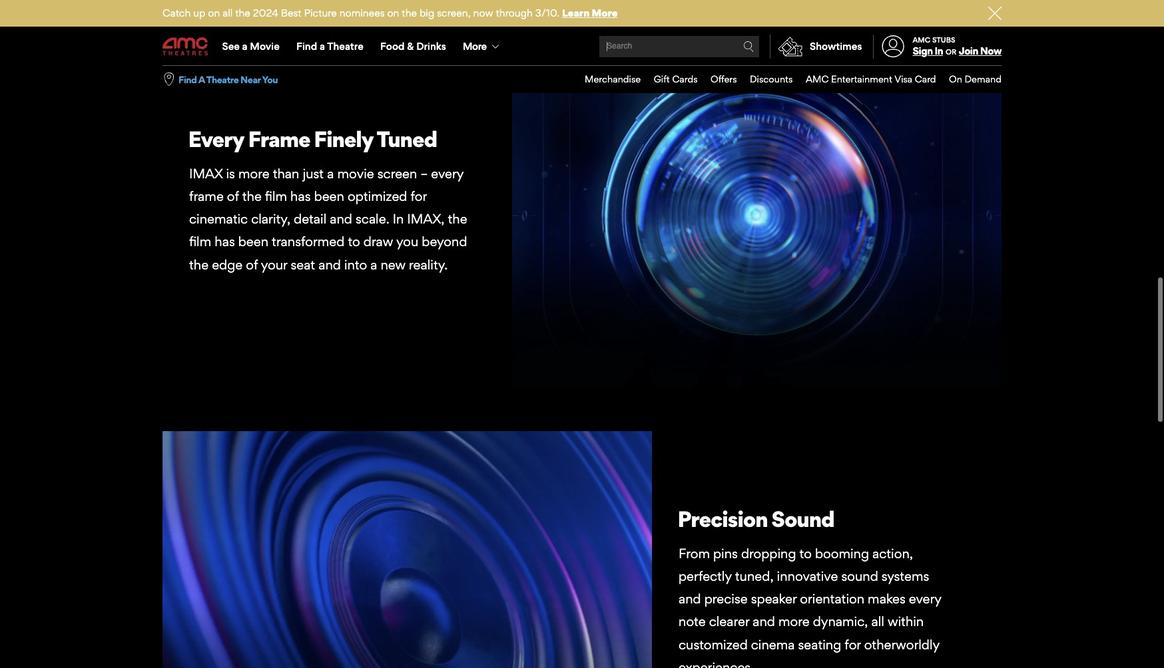 Task type: describe. For each thing, give the bounding box(es) containing it.
entertainment
[[831, 73, 893, 85]]

precise
[[705, 592, 748, 608]]

from pins dropping to booming action, perfectly tuned, innovative sound systems and precise speaker orientation makes every note clearer and more dynamic, all within customized cinema seating for otherworldly experiences.
[[679, 546, 942, 669]]

picture
[[304, 7, 337, 19]]

your
[[261, 257, 287, 273]]

find a theatre near you
[[179, 74, 278, 85]]

0 horizontal spatial of
[[227, 188, 239, 204]]

the left 2024
[[235, 7, 250, 19]]

screen,
[[437, 7, 471, 19]]

seating
[[798, 637, 842, 653]]

on demand
[[949, 73, 1002, 85]]

into
[[344, 257, 367, 273]]

new
[[381, 257, 406, 273]]

for inside from pins dropping to booming action, perfectly tuned, innovative sound systems and precise speaker orientation makes every note clearer and more dynamic, all within customized cinema seating for otherworldly experiences.
[[845, 637, 861, 653]]

pins
[[713, 546, 738, 562]]

a down "picture"
[[320, 40, 325, 53]]

tuned
[[377, 126, 437, 153]]

the left the big
[[402, 7, 417, 19]]

the left edge
[[189, 257, 209, 273]]

every
[[188, 126, 244, 153]]

finely
[[314, 126, 373, 153]]

showtimes image
[[771, 35, 810, 59]]

theatre for a
[[327, 40, 364, 53]]

systems
[[882, 569, 929, 585]]

through
[[496, 7, 533, 19]]

screen
[[378, 166, 417, 182]]

in inside amc stubs sign in or join now
[[935, 45, 943, 57]]

cinema
[[751, 637, 795, 653]]

experiences.
[[679, 660, 754, 669]]

1 horizontal spatial film
[[265, 188, 287, 204]]

learn
[[562, 7, 590, 19]]

sound
[[842, 569, 879, 585]]

offers
[[711, 73, 737, 85]]

dropping
[[741, 546, 796, 562]]

find a theatre
[[296, 40, 364, 53]]

movie
[[250, 40, 280, 53]]

a right into
[[370, 257, 377, 273]]

1 on from the left
[[208, 7, 220, 19]]

theatre for a
[[206, 74, 239, 85]]

orientation
[[800, 592, 865, 608]]

amc entertainment visa card link
[[793, 66, 936, 93]]

visa
[[895, 73, 913, 85]]

gift
[[654, 73, 670, 85]]

search the AMC website text field
[[605, 42, 743, 52]]

merchandise
[[585, 73, 641, 85]]

near
[[241, 74, 261, 85]]

innovative
[[777, 569, 838, 585]]

submit search icon image
[[743, 41, 754, 52]]

–
[[421, 166, 428, 182]]

awe-inspiring images image
[[512, 40, 1002, 389]]

or
[[946, 47, 957, 57]]

transformed
[[272, 234, 345, 250]]

amc entertainment visa card
[[806, 73, 936, 85]]

imax is more than just a movie screen – every frame of the film has been optimized for cinematic clarity, detail and scale. in imax, the film has been transformed to draw you beyond the edge of your seat and into a new reality.
[[189, 166, 467, 273]]

draw
[[364, 234, 393, 250]]

food & drinks
[[380, 40, 446, 53]]

imax
[[189, 166, 223, 182]]

clearer
[[709, 614, 750, 630]]

dynamic,
[[813, 614, 868, 630]]

food
[[380, 40, 405, 53]]

card
[[915, 73, 936, 85]]

find for find a theatre near you
[[179, 74, 197, 85]]

perfectly
[[679, 569, 732, 585]]

join now button
[[959, 45, 1002, 57]]

you
[[396, 234, 419, 250]]

join
[[959, 45, 978, 57]]

0 horizontal spatial has
[[215, 234, 235, 250]]

menu containing more
[[163, 28, 1002, 65]]

now
[[980, 45, 1002, 57]]

learn more link
[[562, 7, 618, 19]]

demand
[[965, 73, 1002, 85]]

more inside from pins dropping to booming action, perfectly tuned, innovative sound systems and precise speaker orientation makes every note clearer and more dynamic, all within customized cinema seating for otherworldly experiences.
[[779, 614, 810, 630]]

booming
[[815, 546, 869, 562]]

merchandise link
[[572, 66, 641, 93]]

2024
[[253, 7, 278, 19]]

0 horizontal spatial film
[[189, 234, 211, 250]]

food & drinks link
[[372, 28, 455, 65]]

discounts link
[[737, 66, 793, 93]]

a
[[198, 74, 205, 85]]

0 vertical spatial has
[[291, 188, 311, 204]]

tuned,
[[735, 569, 774, 585]]

and up cinema
[[753, 614, 775, 630]]

cards
[[672, 73, 698, 85]]

amc for sign
[[913, 35, 931, 45]]

makes
[[868, 592, 906, 608]]

nominees
[[340, 7, 385, 19]]

to inside from pins dropping to booming action, perfectly tuned, innovative sound systems and precise speaker orientation makes every note clearer and more dynamic, all within customized cinema seating for otherworldly experiences.
[[800, 546, 812, 562]]



Task type: locate. For each thing, give the bounding box(es) containing it.
big
[[420, 7, 435, 19]]

1 horizontal spatial of
[[246, 257, 258, 273]]

has up the detail
[[291, 188, 311, 204]]

every
[[431, 166, 464, 182], [909, 592, 942, 608]]

precision sound
[[678, 506, 834, 533]]

theatre inside "menu"
[[327, 40, 364, 53]]

1 vertical spatial amc
[[806, 73, 829, 85]]

1 horizontal spatial all
[[872, 614, 885, 630]]

0 vertical spatial theatre
[[327, 40, 364, 53]]

0 horizontal spatial been
[[238, 234, 269, 250]]

more
[[238, 166, 270, 182], [779, 614, 810, 630]]

0 horizontal spatial in
[[393, 211, 404, 227]]

movie
[[337, 166, 374, 182]]

has up edge
[[215, 234, 235, 250]]

1 vertical spatial for
[[845, 637, 861, 653]]

0 vertical spatial more
[[238, 166, 270, 182]]

catch
[[163, 7, 191, 19]]

in
[[935, 45, 943, 57], [393, 211, 404, 227]]

0 horizontal spatial amc
[[806, 73, 829, 85]]

within
[[888, 614, 924, 630]]

theatre right a
[[206, 74, 239, 85]]

the
[[235, 7, 250, 19], [402, 7, 417, 19], [242, 188, 262, 204], [448, 211, 467, 227], [189, 257, 209, 273]]

1 vertical spatial more
[[463, 40, 487, 53]]

been down clarity,
[[238, 234, 269, 250]]

in inside imax is more than just a movie screen – every frame of the film has been optimized for cinematic clarity, detail and scale. in imax, the film has been transformed to draw you beyond the edge of your seat and into a new reality.
[[393, 211, 404, 227]]

for down "–"
[[411, 188, 427, 204]]

offers link
[[698, 66, 737, 93]]

drinks
[[416, 40, 446, 53]]

1 vertical spatial of
[[246, 257, 258, 273]]

&
[[407, 40, 414, 53]]

to
[[348, 234, 360, 250], [800, 546, 812, 562]]

0 horizontal spatial theatre
[[206, 74, 239, 85]]

find a theatre near you button
[[179, 73, 278, 86]]

1 vertical spatial all
[[872, 614, 885, 630]]

catch up on all the 2024 best picture nominees on the big screen, now through 3/10. learn more
[[163, 7, 618, 19]]

0 vertical spatial in
[[935, 45, 943, 57]]

amc for visa
[[806, 73, 829, 85]]

in up you
[[393, 211, 404, 227]]

showtimes link
[[770, 35, 862, 59]]

1 horizontal spatial more
[[779, 614, 810, 630]]

menu down 'showtimes' image
[[572, 66, 1002, 93]]

0 vertical spatial film
[[265, 188, 287, 204]]

1 vertical spatial film
[[189, 234, 211, 250]]

more inside imax is more than just a movie screen – every frame of the film has been optimized for cinematic clarity, detail and scale. in imax, the film has been transformed to draw you beyond the edge of your seat and into a new reality.
[[238, 166, 270, 182]]

imax,
[[407, 211, 445, 227]]

otherworldly
[[864, 637, 940, 653]]

to up into
[[348, 234, 360, 250]]

0 horizontal spatial all
[[223, 7, 233, 19]]

seat
[[291, 257, 315, 273]]

been down just
[[314, 188, 344, 204]]

in left or
[[935, 45, 943, 57]]

1 horizontal spatial on
[[387, 7, 399, 19]]

from
[[679, 546, 710, 562]]

amc inside amc stubs sign in or join now
[[913, 35, 931, 45]]

clarity,
[[251, 211, 291, 227]]

all down makes
[[872, 614, 885, 630]]

film
[[265, 188, 287, 204], [189, 234, 211, 250]]

0 vertical spatial of
[[227, 188, 239, 204]]

on right nominees
[[387, 7, 399, 19]]

every inside imax is more than just a movie screen – every frame of the film has been optimized for cinematic clarity, detail and scale. in imax, the film has been transformed to draw you beyond the edge of your seat and into a new reality.
[[431, 166, 464, 182]]

see a movie
[[222, 40, 280, 53]]

all inside from pins dropping to booming action, perfectly tuned, innovative sound systems and precise speaker orientation makes every note clearer and more dynamic, all within customized cinema seating for otherworldly experiences.
[[872, 614, 885, 630]]

for down "dynamic,"
[[845, 637, 861, 653]]

1 horizontal spatial find
[[296, 40, 317, 53]]

you
[[262, 74, 278, 85]]

find down "picture"
[[296, 40, 317, 53]]

edge
[[212, 257, 243, 273]]

theatre inside button
[[206, 74, 239, 85]]

on demand link
[[936, 66, 1002, 93]]

on right up
[[208, 7, 220, 19]]

to inside imax is more than just a movie screen – every frame of the film has been optimized for cinematic clarity, detail and scale. in imax, the film has been transformed to draw you beyond the edge of your seat and into a new reality.
[[348, 234, 360, 250]]

amc up sign
[[913, 35, 931, 45]]

amc
[[913, 35, 931, 45], [806, 73, 829, 85]]

1 horizontal spatial to
[[800, 546, 812, 562]]

1 horizontal spatial every
[[909, 592, 942, 608]]

0 vertical spatial amc
[[913, 35, 931, 45]]

now
[[473, 7, 493, 19]]

and right the detail
[[330, 211, 352, 227]]

2 on from the left
[[387, 7, 399, 19]]

1 horizontal spatial amc
[[913, 35, 931, 45]]

1 vertical spatial been
[[238, 234, 269, 250]]

for
[[411, 188, 427, 204], [845, 637, 861, 653]]

and up note
[[679, 592, 701, 608]]

just
[[303, 166, 324, 182]]

of left your
[[246, 257, 258, 273]]

showtimes
[[810, 40, 862, 53]]

theatre
[[327, 40, 364, 53], [206, 74, 239, 85]]

frame
[[189, 188, 224, 204]]

amc logo image
[[163, 38, 209, 56], [163, 38, 209, 56]]

menu
[[163, 28, 1002, 65], [572, 66, 1002, 93]]

optimized
[[348, 188, 407, 204]]

more
[[592, 7, 618, 19], [463, 40, 487, 53]]

detail
[[294, 211, 327, 227]]

find for find a theatre
[[296, 40, 317, 53]]

0 horizontal spatial find
[[179, 74, 197, 85]]

1 vertical spatial every
[[909, 592, 942, 608]]

1 vertical spatial theatre
[[206, 74, 239, 85]]

1 vertical spatial in
[[393, 211, 404, 227]]

menu containing merchandise
[[572, 66, 1002, 93]]

0 horizontal spatial on
[[208, 7, 220, 19]]

1 vertical spatial more
[[779, 614, 810, 630]]

all right up
[[223, 7, 233, 19]]

discounts
[[750, 73, 793, 85]]

stubs
[[933, 35, 956, 45]]

and left into
[[319, 257, 341, 273]]

gift cards
[[654, 73, 698, 85]]

1 vertical spatial to
[[800, 546, 812, 562]]

theatre down nominees
[[327, 40, 364, 53]]

user profile image
[[875, 36, 912, 58]]

precision
[[678, 506, 768, 533]]

speaker
[[751, 592, 797, 608]]

0 vertical spatial menu
[[163, 28, 1002, 65]]

gift cards link
[[641, 66, 698, 93]]

scale.
[[356, 211, 389, 227]]

every up within
[[909, 592, 942, 608]]

every inside from pins dropping to booming action, perfectly tuned, innovative sound systems and precise speaker orientation makes every note clearer and more dynamic, all within customized cinema seating for otherworldly experiences.
[[909, 592, 942, 608]]

of down is
[[227, 188, 239, 204]]

0 horizontal spatial more
[[463, 40, 487, 53]]

1 horizontal spatial been
[[314, 188, 344, 204]]

0 vertical spatial been
[[314, 188, 344, 204]]

3/10.
[[535, 7, 560, 19]]

more down speaker
[[779, 614, 810, 630]]

to up innovative
[[800, 546, 812, 562]]

every frame finely tuned
[[188, 126, 437, 153]]

the up clarity,
[[242, 188, 262, 204]]

every right "–"
[[431, 166, 464, 182]]

more right the learn
[[592, 7, 618, 19]]

more button
[[455, 28, 510, 65]]

1 horizontal spatial theatre
[[327, 40, 364, 53]]

1 horizontal spatial in
[[935, 45, 943, 57]]

a
[[242, 40, 248, 53], [320, 40, 325, 53], [327, 166, 334, 182], [370, 257, 377, 273]]

0 horizontal spatial every
[[431, 166, 464, 182]]

amc stubs sign in or join now
[[913, 35, 1002, 57]]

film down cinematic in the left top of the page
[[189, 234, 211, 250]]

0 vertical spatial to
[[348, 234, 360, 250]]

note
[[679, 614, 706, 630]]

been
[[314, 188, 344, 204], [238, 234, 269, 250]]

0 vertical spatial find
[[296, 40, 317, 53]]

a right just
[[327, 166, 334, 182]]

1 horizontal spatial for
[[845, 637, 861, 653]]

0 horizontal spatial more
[[238, 166, 270, 182]]

of
[[227, 188, 239, 204], [246, 257, 258, 273]]

a right see
[[242, 40, 248, 53]]

find inside "menu"
[[296, 40, 317, 53]]

than
[[273, 166, 299, 182]]

customized
[[679, 637, 748, 653]]

is
[[226, 166, 235, 182]]

1 vertical spatial menu
[[572, 66, 1002, 93]]

sign in or join amc stubs element
[[873, 28, 1002, 65]]

more inside button
[[463, 40, 487, 53]]

1 vertical spatial has
[[215, 234, 235, 250]]

find a theatre link
[[288, 28, 372, 65]]

amc down showtimes link
[[806, 73, 829, 85]]

on
[[949, 73, 963, 85]]

sign in button
[[913, 45, 943, 57]]

see
[[222, 40, 240, 53]]

sign
[[913, 45, 933, 57]]

0 vertical spatial every
[[431, 166, 464, 182]]

film up clarity,
[[265, 188, 287, 204]]

up
[[193, 7, 205, 19]]

0 horizontal spatial to
[[348, 234, 360, 250]]

find inside button
[[179, 74, 197, 85]]

sound
[[772, 506, 834, 533]]

for inside imax is more than just a movie screen – every frame of the film has been optimized for cinematic clarity, detail and scale. in imax, the film has been transformed to draw you beyond the edge of your seat and into a new reality.
[[411, 188, 427, 204]]

1 vertical spatial find
[[179, 74, 197, 85]]

heart-pounding audio image
[[163, 432, 652, 669]]

0 vertical spatial for
[[411, 188, 427, 204]]

find
[[296, 40, 317, 53], [179, 74, 197, 85]]

1 horizontal spatial more
[[592, 7, 618, 19]]

menu down the learn
[[163, 28, 1002, 65]]

and
[[330, 211, 352, 227], [319, 257, 341, 273], [679, 592, 701, 608], [753, 614, 775, 630]]

the up "beyond"
[[448, 211, 467, 227]]

cinematic
[[189, 211, 248, 227]]

more right is
[[238, 166, 270, 182]]

beyond
[[422, 234, 467, 250]]

cookie consent banner dialog
[[0, 633, 1164, 669]]

find left a
[[179, 74, 197, 85]]

0 vertical spatial more
[[592, 7, 618, 19]]

frame
[[248, 126, 310, 153]]

0 horizontal spatial for
[[411, 188, 427, 204]]

0 vertical spatial all
[[223, 7, 233, 19]]

best
[[281, 7, 302, 19]]

more down now
[[463, 40, 487, 53]]

1 horizontal spatial has
[[291, 188, 311, 204]]



Task type: vqa. For each thing, say whether or not it's contained in the screenshot.
'cinema'
yes



